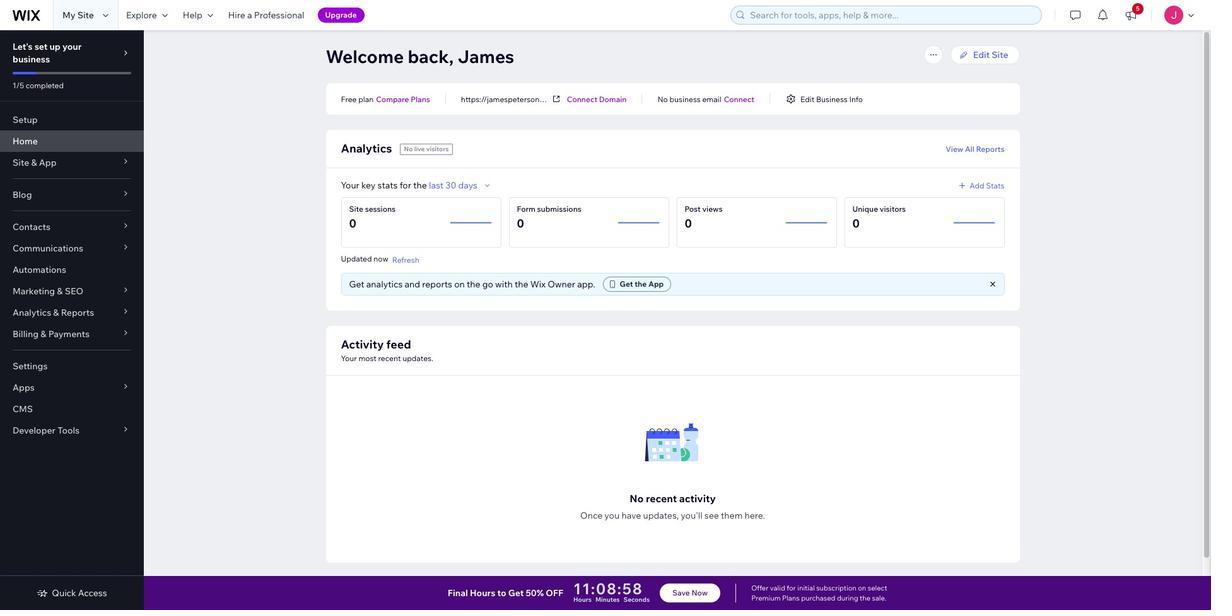 Task type: describe. For each thing, give the bounding box(es) containing it.
form submissions
[[517, 204, 582, 214]]

11:08:58
[[574, 580, 643, 599]]

email
[[703, 94, 722, 104]]

completed
[[26, 81, 64, 90]]

your
[[62, 41, 82, 52]]

add stats
[[970, 181, 1005, 190]]

0 vertical spatial for
[[400, 180, 411, 191]]

https://jamespeterson1902.wixsite.com/my-site
[[461, 94, 628, 104]]

james
[[458, 45, 514, 68]]

submissions
[[537, 204, 582, 214]]

let's set up your business
[[13, 41, 82, 65]]

let's
[[13, 41, 33, 52]]

cms link
[[0, 399, 144, 420]]

help button
[[175, 0, 221, 30]]

up
[[50, 41, 60, 52]]

site
[[615, 94, 628, 104]]

analytics for analytics
[[341, 141, 392, 156]]

set
[[35, 41, 48, 52]]

automations link
[[0, 259, 144, 281]]

sessions
[[365, 204, 396, 214]]

0 horizontal spatial on
[[454, 279, 465, 290]]

tools
[[58, 425, 80, 437]]

welcome
[[326, 45, 404, 68]]

1 connect from the left
[[567, 94, 598, 104]]

unique visitors
[[853, 204, 906, 214]]

automations
[[13, 264, 66, 276]]

view
[[946, 144, 964, 154]]

edit for edit site
[[973, 49, 990, 61]]

days
[[458, 180, 478, 191]]

upgrade
[[325, 10, 357, 20]]

0 for unique
[[853, 216, 860, 231]]

stats
[[987, 181, 1005, 190]]

views
[[703, 204, 723, 214]]

blog button
[[0, 184, 144, 206]]

post views
[[685, 204, 723, 214]]

compare
[[376, 94, 409, 104]]

you'll
[[681, 511, 703, 522]]

edit business info
[[801, 94, 863, 104]]

now
[[374, 254, 389, 264]]

valid
[[770, 584, 786, 593]]

updates,
[[643, 511, 679, 522]]

1/5 completed
[[13, 81, 64, 90]]

edit business info button
[[786, 93, 863, 105]]

unique
[[853, 204, 878, 214]]

during
[[837, 594, 859, 603]]

stats
[[378, 180, 398, 191]]

the left wix
[[515, 279, 529, 290]]

setup link
[[0, 109, 144, 131]]

save now button
[[660, 584, 721, 603]]

app for get the app
[[649, 280, 664, 289]]

0 for post
[[685, 216, 692, 231]]

quick access button
[[37, 588, 107, 599]]

reports for view all reports
[[977, 144, 1005, 154]]

recent inside no recent activity once you have updates, you'll see them here.
[[646, 493, 677, 505]]

edit site
[[973, 49, 1009, 61]]

you
[[605, 511, 620, 522]]

get the app
[[620, 280, 664, 289]]

& for marketing
[[57, 286, 63, 297]]

reports
[[422, 279, 452, 290]]

30
[[446, 180, 457, 191]]

& for site
[[31, 157, 37, 168]]

billing & payments button
[[0, 324, 144, 345]]

quick
[[52, 588, 76, 599]]

key
[[362, 180, 376, 191]]

the left last
[[413, 180, 427, 191]]

off
[[546, 588, 564, 599]]

updated
[[341, 254, 372, 264]]

seo
[[65, 286, 83, 297]]

my site
[[62, 9, 94, 21]]

hire a professional
[[228, 9, 304, 21]]

premium
[[752, 594, 781, 603]]

back,
[[408, 45, 454, 68]]

site & app button
[[0, 152, 144, 174]]

apps button
[[0, 377, 144, 399]]

1 horizontal spatial get
[[509, 588, 524, 599]]

site inside 'edit site' link
[[992, 49, 1009, 61]]

recent inside activity feed your most recent updates.
[[378, 354, 401, 363]]

no for live
[[404, 145, 413, 153]]

info
[[850, 94, 863, 104]]

& for billing
[[41, 329, 46, 340]]

final hours to get 50% off
[[448, 588, 564, 599]]

updated now refresh
[[341, 254, 419, 265]]

home link
[[0, 131, 144, 152]]

get the app button
[[603, 277, 672, 292]]

business
[[816, 94, 848, 104]]

connect domain
[[567, 94, 627, 104]]

no live visitors
[[404, 145, 449, 153]]

welcome back, james
[[326, 45, 514, 68]]

activity
[[679, 493, 716, 505]]

analytics for analytics & reports
[[13, 307, 51, 319]]

1 your from the top
[[341, 180, 360, 191]]

& for analytics
[[53, 307, 59, 319]]

explore
[[126, 9, 157, 21]]

communications button
[[0, 238, 144, 259]]

50%
[[526, 588, 544, 599]]



Task type: locate. For each thing, give the bounding box(es) containing it.
0 horizontal spatial app
[[39, 157, 57, 168]]

5
[[1137, 4, 1140, 13]]

0 horizontal spatial edit
[[801, 94, 815, 104]]

analytics down marketing
[[13, 307, 51, 319]]

the
[[413, 180, 427, 191], [467, 279, 481, 290], [515, 279, 529, 290], [635, 280, 647, 289], [860, 594, 871, 603]]

& up billing & payments
[[53, 307, 59, 319]]

4 0 from the left
[[853, 216, 860, 231]]

hours inside "11:08:58 hours minutes seconds"
[[574, 596, 592, 605]]

edit for edit business info
[[801, 94, 815, 104]]

plans down 'valid'
[[783, 594, 800, 603]]

reports inside button
[[977, 144, 1005, 154]]

get inside button
[[620, 280, 633, 289]]

see
[[705, 511, 719, 522]]

analytics inside 'popup button'
[[13, 307, 51, 319]]

1 vertical spatial reports
[[61, 307, 94, 319]]

plan
[[359, 94, 374, 104]]

1 horizontal spatial no
[[630, 493, 644, 505]]

& inside popup button
[[41, 329, 46, 340]]

upgrade button
[[318, 8, 365, 23]]

hire a professional link
[[221, 0, 312, 30]]

the left "sale."
[[860, 594, 871, 603]]

connect domain link
[[567, 93, 627, 105]]

on inside offer valid for initial subscription on select premium plans purchased during the sale.
[[858, 584, 867, 593]]

them
[[721, 511, 743, 522]]

your left key
[[341, 180, 360, 191]]

feed
[[386, 338, 411, 352]]

app inside button
[[649, 280, 664, 289]]

& left seo
[[57, 286, 63, 297]]

updates.
[[403, 354, 433, 363]]

communications
[[13, 243, 83, 254]]

blog
[[13, 189, 32, 201]]

hours for final
[[470, 588, 496, 599]]

post
[[685, 204, 701, 214]]

0 down form
[[517, 216, 524, 231]]

home
[[13, 136, 38, 147]]

billing
[[13, 329, 39, 340]]

help
[[183, 9, 202, 21]]

final
[[448, 588, 468, 599]]

most
[[359, 354, 377, 363]]

business
[[13, 54, 50, 65], [670, 94, 701, 104]]

0 vertical spatial app
[[39, 157, 57, 168]]

refresh
[[392, 255, 419, 265]]

refresh button
[[392, 254, 419, 266]]

marketing & seo button
[[0, 281, 144, 302]]

cms
[[13, 404, 33, 415]]

1 vertical spatial on
[[858, 584, 867, 593]]

minutes
[[596, 596, 620, 605]]

offer valid for initial subscription on select premium plans purchased during the sale.
[[752, 584, 888, 603]]

recent down feed
[[378, 354, 401, 363]]

1 horizontal spatial business
[[670, 94, 701, 104]]

0 horizontal spatial no
[[404, 145, 413, 153]]

app
[[39, 157, 57, 168], [649, 280, 664, 289]]

1 horizontal spatial edit
[[973, 49, 990, 61]]

the right app.
[[635, 280, 647, 289]]

your key stats for the
[[341, 180, 429, 191]]

compare plans link
[[376, 93, 430, 105]]

for right stats
[[400, 180, 411, 191]]

2 connect from the left
[[724, 94, 755, 104]]

setup
[[13, 114, 38, 126]]

0 vertical spatial no
[[658, 94, 668, 104]]

0 down post
[[685, 216, 692, 231]]

a
[[247, 9, 252, 21]]

seconds
[[624, 596, 650, 605]]

plans inside offer valid for initial subscription on select premium plans purchased during the sale.
[[783, 594, 800, 603]]

business inside the let's set up your business
[[13, 54, 50, 65]]

get for get analytics and reports on the go with the wix owner app.
[[349, 279, 364, 290]]

analytics & reports
[[13, 307, 94, 319]]

no left live
[[404, 145, 413, 153]]

get right app.
[[620, 280, 633, 289]]

your left most on the left bottom of page
[[341, 354, 357, 363]]

11:08:58 hours minutes seconds
[[574, 580, 650, 605]]

1 0 from the left
[[349, 216, 357, 231]]

the left go
[[467, 279, 481, 290]]

your inside activity feed your most recent updates.
[[341, 354, 357, 363]]

0 horizontal spatial analytics
[[13, 307, 51, 319]]

Search for tools, apps, help & more... field
[[747, 6, 1038, 24]]

hours left minutes
[[574, 596, 592, 605]]

0 horizontal spatial connect
[[567, 94, 598, 104]]

0 vertical spatial on
[[454, 279, 465, 290]]

2 vertical spatial no
[[630, 493, 644, 505]]

2 horizontal spatial no
[[658, 94, 668, 104]]

0 horizontal spatial for
[[400, 180, 411, 191]]

site inside site & app 'popup button'
[[13, 157, 29, 168]]

1 horizontal spatial plans
[[783, 594, 800, 603]]

for right 'valid'
[[787, 584, 796, 593]]

0 horizontal spatial visitors
[[426, 145, 449, 153]]

analytics
[[341, 141, 392, 156], [13, 307, 51, 319]]

0 horizontal spatial business
[[13, 54, 50, 65]]

& inside 'popup button'
[[31, 157, 37, 168]]

no up have
[[630, 493, 644, 505]]

0 vertical spatial analytics
[[341, 141, 392, 156]]

0
[[349, 216, 357, 231], [517, 216, 524, 231], [685, 216, 692, 231], [853, 216, 860, 231]]

developer tools button
[[0, 420, 144, 442]]

2 horizontal spatial get
[[620, 280, 633, 289]]

0 vertical spatial your
[[341, 180, 360, 191]]

app inside 'popup button'
[[39, 157, 57, 168]]

your
[[341, 180, 360, 191], [341, 354, 357, 363]]

1 vertical spatial business
[[670, 94, 701, 104]]

on right reports
[[454, 279, 465, 290]]

1 horizontal spatial recent
[[646, 493, 677, 505]]

1 vertical spatial app
[[649, 280, 664, 289]]

app.
[[578, 279, 595, 290]]

0 horizontal spatial hours
[[470, 588, 496, 599]]

get for get the app
[[620, 280, 633, 289]]

visitors
[[426, 145, 449, 153], [880, 204, 906, 214]]

view all reports button
[[946, 143, 1005, 155]]

& inside "popup button"
[[57, 286, 63, 297]]

hours left to
[[470, 588, 496, 599]]

reports down seo
[[61, 307, 94, 319]]

contacts
[[13, 221, 50, 233]]

0 horizontal spatial reports
[[61, 307, 94, 319]]

1 vertical spatial no
[[404, 145, 413, 153]]

the inside offer valid for initial subscription on select premium plans purchased during the sale.
[[860, 594, 871, 603]]

on
[[454, 279, 465, 290], [858, 584, 867, 593]]

1 horizontal spatial analytics
[[341, 141, 392, 156]]

on left select
[[858, 584, 867, 593]]

business left email
[[670, 94, 701, 104]]

3 0 from the left
[[685, 216, 692, 231]]

2 0 from the left
[[517, 216, 524, 231]]

0 horizontal spatial recent
[[378, 354, 401, 363]]

visitors right unique
[[880, 204, 906, 214]]

edit inside button
[[801, 94, 815, 104]]

owner
[[548, 279, 576, 290]]

app for site & app
[[39, 157, 57, 168]]

1/5
[[13, 81, 24, 90]]

0 vertical spatial reports
[[977, 144, 1005, 154]]

reports for analytics & reports
[[61, 307, 94, 319]]

visitors right live
[[426, 145, 449, 153]]

view all reports
[[946, 144, 1005, 154]]

1 horizontal spatial for
[[787, 584, 796, 593]]

connect
[[567, 94, 598, 104], [724, 94, 755, 104]]

0 vertical spatial visitors
[[426, 145, 449, 153]]

get right to
[[509, 588, 524, 599]]

reports inside 'popup button'
[[61, 307, 94, 319]]

0 for site
[[349, 216, 357, 231]]

domain
[[599, 94, 627, 104]]

edit
[[973, 49, 990, 61], [801, 94, 815, 104]]

& inside 'popup button'
[[53, 307, 59, 319]]

billing & payments
[[13, 329, 90, 340]]

wix
[[531, 279, 546, 290]]

connect link
[[724, 93, 755, 105]]

1 horizontal spatial on
[[858, 584, 867, 593]]

for inside offer valid for initial subscription on select premium plans purchased during the sale.
[[787, 584, 796, 593]]

quick access
[[52, 588, 107, 599]]

0 vertical spatial plans
[[411, 94, 430, 104]]

0 horizontal spatial plans
[[411, 94, 430, 104]]

save now
[[673, 589, 708, 598]]

https://jamespeterson1902.wixsite.com/my-
[[461, 94, 615, 104]]

https://jamespeterson1902.wixsite.com/my-site link
[[461, 93, 628, 107]]

0 horizontal spatial get
[[349, 279, 364, 290]]

1 vertical spatial plans
[[783, 594, 800, 603]]

reports
[[977, 144, 1005, 154], [61, 307, 94, 319]]

sidebar element
[[0, 30, 144, 611]]

1 vertical spatial for
[[787, 584, 796, 593]]

connect left the domain
[[567, 94, 598, 104]]

hours for 11:08:58
[[574, 596, 592, 605]]

here.
[[745, 511, 765, 522]]

no business email connect
[[658, 94, 755, 104]]

the inside button
[[635, 280, 647, 289]]

once
[[581, 511, 603, 522]]

marketing
[[13, 286, 55, 297]]

1 vertical spatial recent
[[646, 493, 677, 505]]

1 horizontal spatial connect
[[724, 94, 755, 104]]

& right billing
[[41, 329, 46, 340]]

1 vertical spatial visitors
[[880, 204, 906, 214]]

last 30 days button
[[429, 180, 493, 191]]

form
[[517, 204, 536, 214]]

add stats button
[[957, 180, 1005, 191]]

hire
[[228, 9, 245, 21]]

no inside no recent activity once you have updates, you'll see them here.
[[630, 493, 644, 505]]

recent up updates,
[[646, 493, 677, 505]]

2 your from the top
[[341, 354, 357, 363]]

settings
[[13, 361, 48, 372]]

1 horizontal spatial visitors
[[880, 204, 906, 214]]

0 down unique
[[853, 216, 860, 231]]

apps
[[13, 382, 35, 394]]

1 horizontal spatial reports
[[977, 144, 1005, 154]]

professional
[[254, 9, 304, 21]]

analytics
[[366, 279, 403, 290]]

no right site
[[658, 94, 668, 104]]

access
[[78, 588, 107, 599]]

1 horizontal spatial hours
[[574, 596, 592, 605]]

analytics up key
[[341, 141, 392, 156]]

add
[[970, 181, 985, 190]]

1 vertical spatial analytics
[[13, 307, 51, 319]]

no for recent
[[630, 493, 644, 505]]

contacts button
[[0, 216, 144, 238]]

1 horizontal spatial app
[[649, 280, 664, 289]]

developer tools
[[13, 425, 80, 437]]

no for business
[[658, 94, 668, 104]]

connect right email
[[724, 94, 755, 104]]

get down updated
[[349, 279, 364, 290]]

offer
[[752, 584, 769, 593]]

0 for form
[[517, 216, 524, 231]]

plans right compare
[[411, 94, 430, 104]]

site
[[77, 9, 94, 21], [992, 49, 1009, 61], [13, 157, 29, 168], [349, 204, 363, 214]]

1 vertical spatial edit
[[801, 94, 815, 104]]

to
[[498, 588, 507, 599]]

1 vertical spatial your
[[341, 354, 357, 363]]

reports right "all" on the top of page
[[977, 144, 1005, 154]]

free plan compare plans
[[341, 94, 430, 104]]

0 vertical spatial edit
[[973, 49, 990, 61]]

business down let's
[[13, 54, 50, 65]]

settings link
[[0, 356, 144, 377]]

0 vertical spatial recent
[[378, 354, 401, 363]]

& down the home on the left of page
[[31, 157, 37, 168]]

0 down site sessions
[[349, 216, 357, 231]]

0 vertical spatial business
[[13, 54, 50, 65]]

and
[[405, 279, 420, 290]]



Task type: vqa. For each thing, say whether or not it's contained in the screenshot.
This comes from your Business Info in Settings.
no



